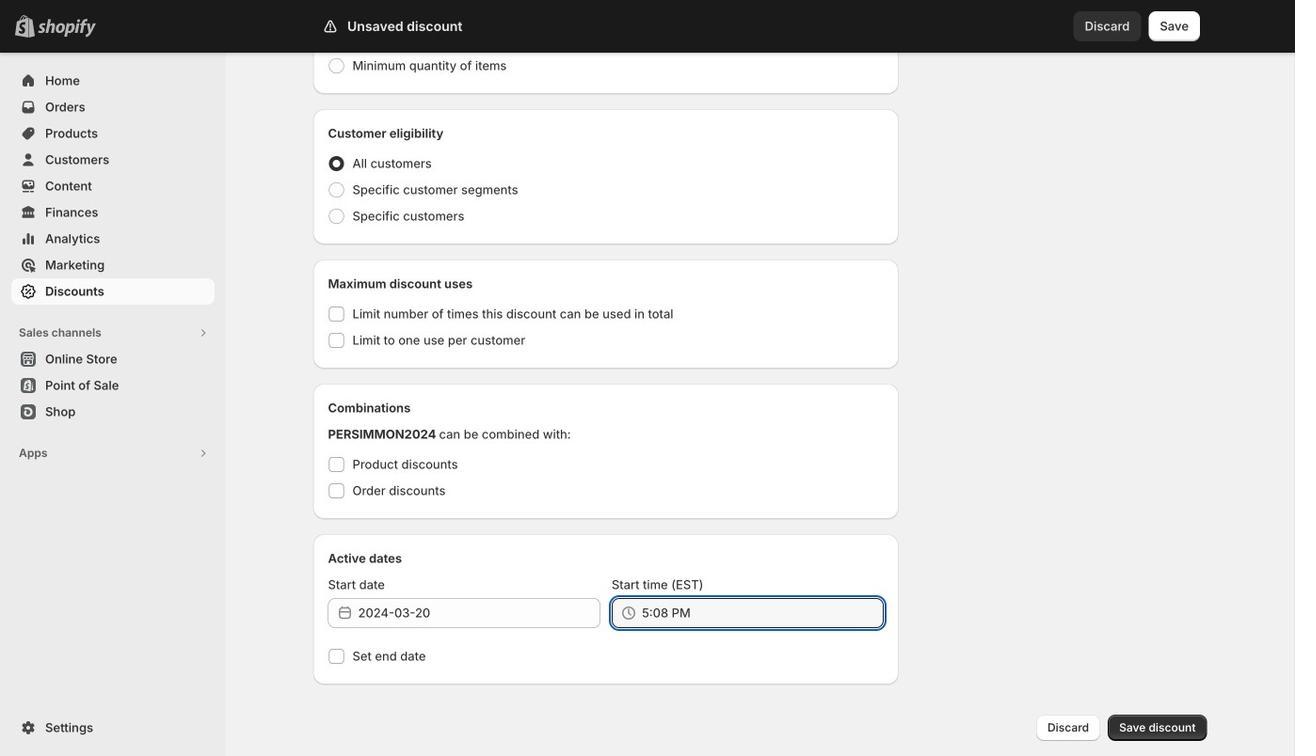 Task type: locate. For each thing, give the bounding box(es) containing it.
Enter time text field
[[642, 599, 884, 629]]



Task type: describe. For each thing, give the bounding box(es) containing it.
shopify image
[[38, 19, 96, 37]]

YYYY-MM-DD text field
[[358, 599, 600, 629]]



